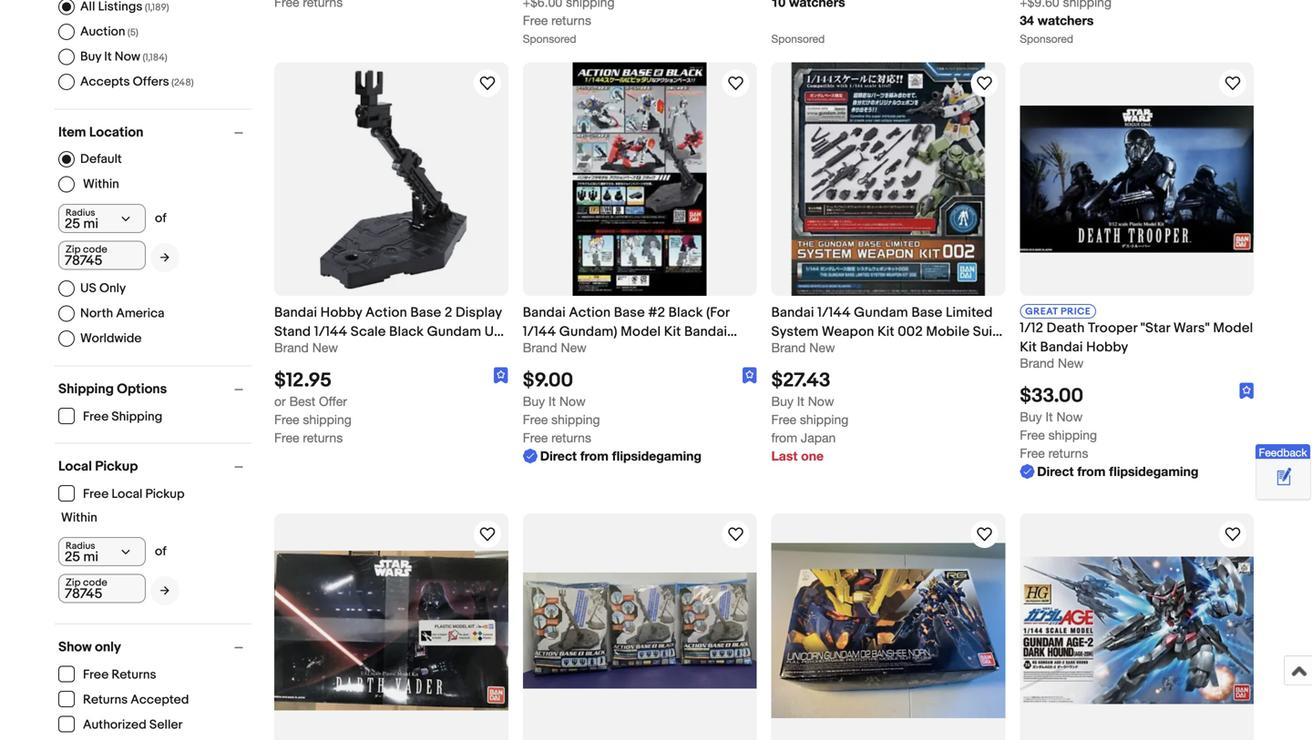 Task type: vqa. For each thing, say whether or not it's contained in the screenshot.
Your shopping cart image
no



Task type: describe. For each thing, give the bounding box(es) containing it.
watch 1/12 death trooper "star wars" model kit bandai hobby image
[[1222, 72, 1244, 94]]

us only
[[80, 281, 126, 296]]

or best offer free shipping free returns
[[274, 394, 352, 446]]

price
[[1061, 306, 1091, 318]]

action inside bandai hobby action base 2 display stand 1/144 scale black gundam us seller usa
[[365, 305, 407, 321]]

now down $33.00
[[1057, 410, 1083, 425]]

brand for $9.00
[[523, 340, 557, 355]]

(248)
[[171, 77, 194, 89]]

gundam)
[[559, 324, 617, 340]]

mobile
[[926, 324, 970, 340]]

1/144 inside bandai 1/144 gundam base limited system weapon kit 002 mobile suit gundam black
[[818, 305, 851, 321]]

offers
[[133, 74, 169, 90]]

scale
[[351, 324, 386, 340]]

north america
[[80, 306, 165, 321]]

local pickup
[[58, 459, 138, 475]]

shipping down $33.00
[[1049, 428, 1097, 443]]

us only link
[[58, 281, 126, 297]]

free inside $27.43 buy it now free shipping from japan last one
[[771, 413, 796, 428]]

free local pickup link
[[58, 486, 186, 503]]

weapon
[[822, 324, 874, 340]]

free returns link
[[58, 667, 157, 683]]

$9.00
[[523, 369, 573, 393]]

location
[[89, 124, 143, 141]]

stand
[[274, 324, 311, 340]]

now down (5) text box in the left top of the page
[[115, 49, 140, 64]]

gundam inside bandai hobby action base 2 display stand 1/144 scale black gundam us seller usa
[[427, 324, 481, 340]]

it inside $27.43 buy it now free shipping from japan last one
[[797, 394, 805, 409]]

(1,184)
[[143, 52, 167, 64]]

item location button
[[58, 124, 252, 141]]

1 horizontal spatial gundam
[[771, 343, 826, 360]]

bandai 1/144 gundam base limited system weapon kit 002 mobile suit gundam black
[[771, 305, 997, 360]]

default
[[80, 152, 122, 167]]

only
[[99, 281, 126, 296]]

$12.95
[[274, 369, 332, 393]]

1/12 death trooper "star wars" model kit bandai hobby heading
[[1020, 320, 1253, 356]]

apply within filter image for default
[[160, 252, 170, 264]]

1/144 inside bandai hobby action base 2 display stand 1/144 scale black gundam us seller usa
[[314, 324, 347, 340]]

feedback
[[1259, 446, 1307, 459]]

it down $9.00
[[549, 394, 556, 409]]

black inside bandai hobby action base 2 display stand 1/144 scale black gundam us seller usa
[[389, 324, 424, 340]]

1/12 darth vader model kit bandai hobby image
[[274, 551, 508, 711]]

shipping inside or best offer free shipping free returns
[[303, 413, 352, 428]]

auction
[[80, 24, 125, 39]]

 (1,189) Items text field
[[143, 2, 169, 13]]

1 vertical spatial within
[[61, 511, 97, 526]]

great price button
[[1020, 304, 1096, 319]]

only
[[95, 640, 121, 656]]

1/144 inside bandai action base #2 black (for 1/144 gundam) model kit bandai hobby
[[523, 324, 556, 340]]

worldwide link
[[58, 331, 142, 347]]

0 vertical spatial gundam
[[854, 305, 908, 321]]

3 brand new from the left
[[771, 340, 835, 355]]

accepts offers (248)
[[80, 74, 194, 90]]

great
[[1025, 306, 1058, 318]]

new inside the great price 1/12 death trooper "star wars" model kit bandai hobby brand new
[[1058, 356, 1084, 371]]

(1,189) link
[[58, 0, 169, 15]]

show
[[58, 640, 92, 656]]

trooper
[[1088, 320, 1138, 337]]

buy down "auction"
[[80, 49, 101, 64]]

2
[[445, 305, 452, 321]]

002
[[898, 324, 923, 340]]

action inside bandai action base #2 black (for 1/144 gundam) model kit bandai hobby
[[569, 305, 611, 321]]

kit inside the great price 1/12 death trooper "star wars" model kit bandai hobby brand new
[[1020, 340, 1037, 356]]

great price 1/12 death trooper "star wars" model kit bandai hobby brand new
[[1020, 306, 1253, 371]]

item
[[58, 124, 86, 141]]

1 horizontal spatial local
[[111, 487, 143, 503]]

auction (5)
[[80, 24, 138, 39]]

free returns
[[523, 13, 591, 28]]

returns accepted
[[83, 693, 189, 709]]

brand new for $12.95
[[274, 340, 338, 355]]

show only
[[58, 640, 121, 656]]

bandai action base #2 black (for 1/144 gundam) model kit bandai hobby image
[[573, 62, 707, 296]]

bandai action base #2 black (for 1/144 gundam) model kit bandai hobby heading
[[523, 305, 737, 360]]

hobby inside the great price 1/12 death trooper "star wars" model kit bandai hobby brand new
[[1086, 340, 1129, 356]]

34
[[1020, 13, 1034, 28]]

it down $33.00
[[1046, 410, 1053, 425]]

free shipping
[[83, 410, 162, 425]]

new for $27.43
[[809, 340, 835, 355]]

best
[[289, 394, 315, 409]]

1 vertical spatial seller
[[149, 718, 183, 734]]

watch bandai hobby action base 2 display stand 1/144 scale black gundam us seller usa image
[[476, 72, 498, 94]]

display
[[456, 305, 502, 321]]

watch bandai spirits gundam age age-2 dark hound 1/144 hg model kit usa seller image
[[1222, 524, 1244, 546]]

default link
[[58, 151, 122, 168]]

0 vertical spatial us
[[80, 281, 96, 296]]

one
[[801, 449, 824, 464]]

limited
[[946, 305, 993, 321]]

kit inside bandai action base #2 black (for 1/144 gundam) model kit bandai hobby
[[664, 324, 681, 340]]

suit
[[973, 324, 997, 340]]

new for $12.95
[[312, 340, 338, 355]]

bandai for $12.95
[[274, 305, 317, 321]]

buy it now free shipping free returns direct from flipsidegaming for $33.00
[[1020, 410, 1199, 480]]

returns inside returns accepted link
[[83, 693, 128, 709]]

$27.43
[[771, 369, 831, 393]]

america
[[116, 306, 165, 321]]

bandai hobby action base 2 display stand 1/144 scale black gundam us seller usa link
[[274, 304, 508, 360]]

(3) action base 1 display stand black (for 1/100 gundam) model kit bandai image
[[523, 573, 757, 689]]

buy down $33.00
[[1020, 410, 1042, 425]]

bandai 1/144 gundam base limited system weapon kit 002 mobile suit gundam black heading
[[771, 305, 1002, 360]]

watch bandai 1/144 gundam base limited system weapon kit 002 mobile suit gundam black image
[[974, 72, 995, 94]]

bandai hobby action base 2 display stand 1/144 scale black gundam us seller usa
[[274, 305, 502, 360]]

it down the auction (5)
[[104, 49, 112, 64]]

north america link
[[58, 306, 165, 322]]

shipping options
[[58, 381, 167, 398]]

1/12 death trooper "star wars" model kit bandai hobby link
[[1020, 319, 1254, 356]]

base for $27.43
[[912, 305, 943, 321]]

model inside bandai action base #2 black (for 1/144 gundam) model kit bandai hobby
[[621, 324, 661, 340]]

apply within filter image for free local pickup
[[160, 585, 170, 597]]

from inside $27.43 buy it now free shipping from japan last one
[[771, 431, 797, 446]]

bandai inside the great price 1/12 death trooper "star wars" model kit bandai hobby brand new
[[1040, 340, 1083, 356]]

bandai 1/144 gundam base limited system weapon kit 002 mobile suit gundam black image
[[771, 62, 1005, 296]]

 (248) Items text field
[[169, 77, 194, 89]]

(for
[[706, 305, 730, 321]]

1/12 death trooper "star wars" model kit bandai hobby image
[[1020, 106, 1254, 253]]

bandai hobby action base 2 display stand 1/144 scale black gundam us seller usa heading
[[274, 305, 504, 360]]

0 vertical spatial shipping
[[58, 381, 114, 398]]

hobby inside bandai hobby action base 2 display stand 1/144 scale black gundam us seller usa
[[320, 305, 362, 321]]

returns accepted link
[[58, 692, 190, 709]]

brand new for $9.00
[[523, 340, 587, 355]]

returns inside or best offer free shipping free returns
[[303, 431, 343, 446]]



Task type: locate. For each thing, give the bounding box(es) containing it.
1 horizontal spatial direct
[[1037, 465, 1074, 480]]

base
[[410, 305, 442, 321], [614, 305, 645, 321], [912, 305, 943, 321]]

None text field
[[58, 241, 146, 270]]

34 watchers
[[1020, 13, 1094, 28]]

1 brand new from the left
[[274, 340, 338, 355]]

1 vertical spatial pickup
[[145, 487, 185, 503]]

base up 002
[[912, 305, 943, 321]]

or
[[274, 394, 286, 409]]

1 of from the top
[[155, 211, 167, 226]]

watch (3) action base 1 display stand black (for 1/100 gundam) model kit bandai image
[[725, 524, 747, 546]]

local pickup button
[[58, 459, 252, 475]]

show only button
[[58, 640, 252, 656]]

0 horizontal spatial local
[[58, 459, 92, 475]]

apply within filter image
[[160, 252, 170, 264], [160, 585, 170, 597]]

"star
[[1141, 320, 1170, 337]]

of for default
[[155, 211, 167, 226]]

base left #2
[[614, 305, 645, 321]]

1 vertical spatial shipping
[[111, 410, 162, 425]]

bandai for $27.43
[[771, 305, 814, 321]]

shipping inside free shipping link
[[111, 410, 162, 425]]

local up free local pickup link
[[58, 459, 92, 475]]

shipping inside $27.43 buy it now free shipping from japan last one
[[800, 413, 849, 428]]

returns up returns accepted
[[111, 668, 156, 683]]

1 horizontal spatial us
[[485, 324, 502, 340]]

bandai hobby action base 2 display stand 1/144 scale black gundam us seller usa image
[[309, 62, 474, 296]]

(5)
[[128, 27, 138, 39]]

worldwide
[[80, 331, 142, 347]]

3 base from the left
[[912, 305, 943, 321]]

kit inside bandai 1/144 gundam base limited system weapon kit 002 mobile suit gundam black
[[878, 324, 895, 340]]

seller
[[274, 343, 310, 360], [149, 718, 183, 734]]

local down local pickup dropdown button
[[111, 487, 143, 503]]

new down death
[[1058, 356, 1084, 371]]

brand up $9.00
[[523, 340, 557, 355]]

authorized
[[83, 718, 147, 734]]

shipping up free shipping link
[[58, 381, 114, 398]]

hobby up $9.00
[[523, 343, 565, 360]]

shipping down $9.00
[[551, 413, 600, 428]]

1 base from the left
[[410, 305, 442, 321]]

2 horizontal spatial hobby
[[1086, 340, 1129, 356]]

brand new up $27.43
[[771, 340, 835, 355]]

1 vertical spatial black
[[389, 324, 424, 340]]

$27.43 buy it now free shipping from japan last one
[[771, 369, 849, 464]]

pickup down local pickup dropdown button
[[145, 487, 185, 503]]

direct
[[540, 449, 577, 464], [1037, 465, 1074, 480]]

brand for $27.43
[[771, 340, 806, 355]]

black inside bandai action base #2 black (for 1/144 gundam) model kit bandai hobby
[[669, 305, 703, 321]]

2 brand new from the left
[[523, 340, 587, 355]]

1/144 up usa
[[314, 324, 347, 340]]

0 horizontal spatial black
[[389, 324, 424, 340]]

wars"
[[1174, 320, 1210, 337]]

0 horizontal spatial brand new
[[274, 340, 338, 355]]

1 horizontal spatial kit
[[878, 324, 895, 340]]

1 horizontal spatial model
[[1213, 320, 1253, 337]]

bandai 1/144 gundam base limited system weapon kit 002 mobile suit gundam black link
[[771, 304, 1005, 360]]

kit down #2
[[664, 324, 681, 340]]

flipsidegaming for $33.00
[[1109, 465, 1199, 480]]

bandai action base #2 black (for 1/144 gundam) model kit bandai hobby
[[523, 305, 730, 360]]

action up gundam) at the top left of page
[[569, 305, 611, 321]]

options
[[117, 381, 167, 398]]

new up $9.00
[[561, 340, 587, 355]]

new right stand
[[312, 340, 338, 355]]

1 horizontal spatial hobby
[[523, 343, 565, 360]]

bandai up system
[[771, 305, 814, 321]]

new for $9.00
[[561, 340, 587, 355]]

gundam down system
[[771, 343, 826, 360]]

shipping
[[303, 413, 352, 428], [551, 413, 600, 428], [800, 413, 849, 428], [1049, 428, 1097, 443]]

seller inside bandai hobby action base 2 display stand 1/144 scale black gundam us seller usa
[[274, 343, 310, 360]]

gundam up 002
[[854, 305, 908, 321]]

1 vertical spatial apply within filter image
[[160, 585, 170, 597]]

base for $12.95
[[410, 305, 442, 321]]

gundam
[[854, 305, 908, 321], [427, 324, 481, 340], [771, 343, 826, 360]]

0 horizontal spatial kit
[[664, 324, 681, 340]]

watch 1/12 darth vader model kit bandai hobby image
[[476, 524, 498, 546]]

black
[[669, 305, 703, 321], [389, 324, 424, 340]]

0 vertical spatial returns
[[111, 668, 156, 683]]

of
[[155, 211, 167, 226], [155, 545, 167, 560]]

2 horizontal spatial brand new
[[771, 340, 835, 355]]

apply within filter image up america
[[160, 252, 170, 264]]

bandai down death
[[1040, 340, 1083, 356]]

accepts
[[80, 74, 130, 90]]

now inside $27.43 buy it now free shipping from japan last one
[[808, 394, 834, 409]]

0 vertical spatial within
[[83, 177, 119, 192]]

0 horizontal spatial action
[[365, 305, 407, 321]]

Direct from flipsidegaming text field
[[1020, 463, 1199, 481]]

0 vertical spatial pickup
[[95, 459, 138, 475]]

pickup
[[95, 459, 138, 475], [145, 487, 185, 503]]

within down default
[[83, 177, 119, 192]]

watch unicorn gundam 02 banshee norn bandai rg 1/144 rx-0 plastic model kit used image
[[974, 524, 995, 546]]

base left 2
[[410, 305, 442, 321]]

direct down $33.00
[[1037, 465, 1074, 480]]

gundam down 2
[[427, 324, 481, 340]]

1 vertical spatial returns
[[83, 693, 128, 709]]

returns
[[551, 13, 591, 28], [303, 431, 343, 446], [551, 431, 591, 446], [1049, 446, 1089, 461]]

returns
[[111, 668, 156, 683], [83, 693, 128, 709]]

0 horizontal spatial us
[[80, 281, 96, 296]]

unicorn gundam 02 banshee norn bandai rg 1/144 rx-0 plastic model kit used image
[[771, 543, 1005, 719]]

pickup up free local pickup link
[[95, 459, 138, 475]]

hobby down trooper in the right of the page
[[1086, 340, 1129, 356]]

bandai for $9.00
[[523, 305, 566, 321]]

$33.00
[[1020, 385, 1084, 408]]

0 horizontal spatial seller
[[149, 718, 183, 734]]

 (5) Items text field
[[125, 27, 138, 39]]

buy inside $27.43 buy it now free shipping from japan last one
[[771, 394, 794, 409]]

direct down $9.00
[[540, 449, 577, 464]]

offer
[[319, 394, 347, 409]]

new up $27.43
[[809, 340, 835, 355]]

kit left 002
[[878, 324, 895, 340]]

0 vertical spatial of
[[155, 211, 167, 226]]

1 horizontal spatial base
[[614, 305, 645, 321]]

black right #2
[[669, 305, 703, 321]]

now down $27.43
[[808, 394, 834, 409]]

black
[[829, 343, 864, 360]]

hobby inside bandai action base #2 black (for 1/144 gundam) model kit bandai hobby
[[523, 343, 565, 360]]

1 vertical spatial gundam
[[427, 324, 481, 340]]

1/12
[[1020, 320, 1044, 337]]

black right scale
[[389, 324, 424, 340]]

brand new up $9.00
[[523, 340, 587, 355]]

from for $33.00
[[1077, 465, 1106, 480]]

returns inside free returns link
[[111, 668, 156, 683]]

1 horizontal spatial 1/144
[[523, 324, 556, 340]]

us inside bandai hobby action base 2 display stand 1/144 scale black gundam us seller usa
[[485, 324, 502, 340]]

it down $27.43
[[797, 394, 805, 409]]

1 vertical spatial local
[[111, 487, 143, 503]]

1 horizontal spatial buy it now free shipping free returns direct from flipsidegaming
[[1020, 410, 1199, 480]]

buy it now (1,184)
[[80, 49, 167, 64]]

2 base from the left
[[614, 305, 645, 321]]

2 horizontal spatial 1/144
[[818, 305, 851, 321]]

within
[[83, 177, 119, 192], [61, 511, 97, 526]]

bandai spirits gundam age age-2 dark hound 1/144 hg model kit usa seller image
[[1020, 557, 1254, 705]]

0 horizontal spatial pickup
[[95, 459, 138, 475]]

accepted
[[131, 693, 189, 709]]

seller down stand
[[274, 343, 310, 360]]

us
[[80, 281, 96, 296], [485, 324, 502, 340]]

None text field
[[58, 575, 146, 604]]

buy it now free shipping free returns direct from flipsidegaming down $33.00
[[1020, 410, 1199, 480]]

2 horizontal spatial kit
[[1020, 340, 1037, 356]]

authorized seller
[[83, 718, 183, 734]]

of for free local pickup
[[155, 545, 167, 560]]

seller down the accepted
[[149, 718, 183, 734]]

last
[[771, 449, 798, 464]]

0 horizontal spatial direct
[[540, 449, 577, 464]]

0 vertical spatial local
[[58, 459, 92, 475]]

1/144 left gundam) at the top left of page
[[523, 324, 556, 340]]

brand for $12.95
[[274, 340, 309, 355]]

0 horizontal spatial model
[[621, 324, 661, 340]]

0 vertical spatial apply within filter image
[[160, 252, 170, 264]]

base inside bandai action base #2 black (for 1/144 gundam) model kit bandai hobby
[[614, 305, 645, 321]]

direct for $9.00
[[540, 449, 577, 464]]

bandai down (for
[[684, 324, 727, 340]]

bandai inside bandai 1/144 gundam base limited system weapon kit 002 mobile suit gundam black
[[771, 305, 814, 321]]

model down #2
[[621, 324, 661, 340]]

bandai action base #2 black (for 1/144 gundam) model kit bandai hobby link
[[523, 304, 757, 360]]

buy it now free shipping free returns direct from flipsidegaming
[[523, 394, 702, 464], [1020, 410, 1199, 480]]

buy it now free shipping free returns direct from flipsidegaming down $9.00
[[523, 394, 702, 464]]

brand up $12.95
[[274, 340, 309, 355]]

1 horizontal spatial action
[[569, 305, 611, 321]]

now down $9.00
[[559, 394, 586, 409]]

1 vertical spatial us
[[485, 324, 502, 340]]

shipping down options on the bottom
[[111, 410, 162, 425]]

0 horizontal spatial buy it now free shipping free returns direct from flipsidegaming
[[523, 394, 702, 464]]

2 action from the left
[[569, 305, 611, 321]]

north
[[80, 306, 113, 321]]

base inside bandai hobby action base 2 display stand 1/144 scale black gundam us seller usa
[[410, 305, 442, 321]]

hobby up scale
[[320, 305, 362, 321]]

us down 'display'
[[485, 324, 502, 340]]

0 horizontal spatial base
[[410, 305, 442, 321]]

usa
[[314, 343, 341, 360]]

free shipping link
[[58, 408, 163, 425]]

system
[[771, 324, 819, 340]]

1 horizontal spatial seller
[[274, 343, 310, 360]]

death
[[1047, 320, 1085, 337]]

2 horizontal spatial from
[[1077, 465, 1106, 480]]

it
[[104, 49, 112, 64], [549, 394, 556, 409], [797, 394, 805, 409], [1046, 410, 1053, 425]]

brand inside the great price 1/12 death trooper "star wars" model kit bandai hobby brand new
[[1020, 356, 1054, 371]]

japan
[[801, 431, 836, 446]]

1 horizontal spatial brand new
[[523, 340, 587, 355]]

apply within filter image up show only dropdown button
[[160, 585, 170, 597]]

buy down $27.43
[[771, 394, 794, 409]]

buy
[[80, 49, 101, 64], [523, 394, 545, 409], [771, 394, 794, 409], [1020, 410, 1042, 425]]

from
[[771, 431, 797, 446], [580, 449, 609, 464], [1077, 465, 1106, 480]]

base inside bandai 1/144 gundam base limited system weapon kit 002 mobile suit gundam black
[[912, 305, 943, 321]]

new
[[312, 340, 338, 355], [561, 340, 587, 355], [809, 340, 835, 355], [1058, 356, 1084, 371]]

1 apply within filter image from the top
[[160, 252, 170, 264]]

1 vertical spatial of
[[155, 545, 167, 560]]

2 horizontal spatial gundam
[[854, 305, 908, 321]]

now
[[115, 49, 140, 64], [559, 394, 586, 409], [808, 394, 834, 409], [1057, 410, 1083, 425]]

1/144
[[818, 305, 851, 321], [314, 324, 347, 340], [523, 324, 556, 340]]

authorized seller link
[[58, 717, 183, 734]]

action up scale
[[365, 305, 407, 321]]

bandai up stand
[[274, 305, 317, 321]]

bandai inside bandai hobby action base 2 display stand 1/144 scale black gundam us seller usa
[[274, 305, 317, 321]]

1 horizontal spatial black
[[669, 305, 703, 321]]

free local pickup
[[83, 487, 185, 503]]

shipping up japan
[[800, 413, 849, 428]]

2 apply within filter image from the top
[[160, 585, 170, 597]]

of down item location dropdown button
[[155, 211, 167, 226]]

0 horizontal spatial hobby
[[320, 305, 362, 321]]

us left only
[[80, 281, 96, 296]]

2 vertical spatial gundam
[[771, 343, 826, 360]]

0 horizontal spatial gundam
[[427, 324, 481, 340]]

shipping options button
[[58, 381, 252, 398]]

model right wars"
[[1213, 320, 1253, 337]]

bandai
[[274, 305, 317, 321], [523, 305, 566, 321], [771, 305, 814, 321], [684, 324, 727, 340], [1040, 340, 1083, 356]]

flipsidegaming for $9.00
[[612, 449, 702, 464]]

returns down free returns link
[[83, 693, 128, 709]]

item location
[[58, 124, 143, 141]]

0 horizontal spatial 1/144
[[314, 324, 347, 340]]

1 action from the left
[[365, 305, 407, 321]]

0 horizontal spatial from
[[580, 449, 609, 464]]

buy down $9.00
[[523, 394, 545, 409]]

0 horizontal spatial flipsidegaming
[[612, 449, 702, 464]]

brand
[[274, 340, 309, 355], [523, 340, 557, 355], [771, 340, 806, 355], [1020, 356, 1054, 371]]

local
[[58, 459, 92, 475], [111, 487, 143, 503]]

brand down 1/12 on the right
[[1020, 356, 1054, 371]]

within down free local pickup link
[[61, 511, 97, 526]]

2 of from the top
[[155, 545, 167, 560]]

of down free local pickup
[[155, 545, 167, 560]]

watchers
[[1038, 13, 1094, 28]]

(1,189)
[[143, 2, 169, 13]]

bandai up gundam) at the top left of page
[[523, 305, 566, 321]]

 (1,184) Items text field
[[140, 52, 167, 64]]

kit
[[664, 324, 681, 340], [878, 324, 895, 340], [1020, 340, 1037, 356]]

1 horizontal spatial pickup
[[145, 487, 185, 503]]

shipping down offer at the left of the page
[[303, 413, 352, 428]]

free returns
[[83, 668, 156, 683]]

buy it now free shipping free returns direct from flipsidegaming for $9.00
[[523, 394, 702, 464]]

brand new up $12.95
[[274, 340, 338, 355]]

1/144 up "weapon"
[[818, 305, 851, 321]]

brand up $27.43
[[771, 340, 806, 355]]

0 vertical spatial seller
[[274, 343, 310, 360]]

from for $9.00
[[580, 449, 609, 464]]

1 horizontal spatial flipsidegaming
[[1109, 465, 1199, 480]]

kit down 1/12 on the right
[[1020, 340, 1037, 356]]

model inside the great price 1/12 death trooper "star wars" model kit bandai hobby brand new
[[1213, 320, 1253, 337]]

Direct from flipsidegaming text field
[[523, 448, 702, 466]]

2 horizontal spatial base
[[912, 305, 943, 321]]

#2
[[648, 305, 665, 321]]

brand new
[[274, 340, 338, 355], [523, 340, 587, 355], [771, 340, 835, 355]]

direct for $33.00
[[1037, 465, 1074, 480]]

watch bandai action base #2 black (for 1/144 gundam) model kit bandai hobby image
[[725, 72, 747, 94]]

1 horizontal spatial from
[[771, 431, 797, 446]]

0 vertical spatial black
[[669, 305, 703, 321]]



